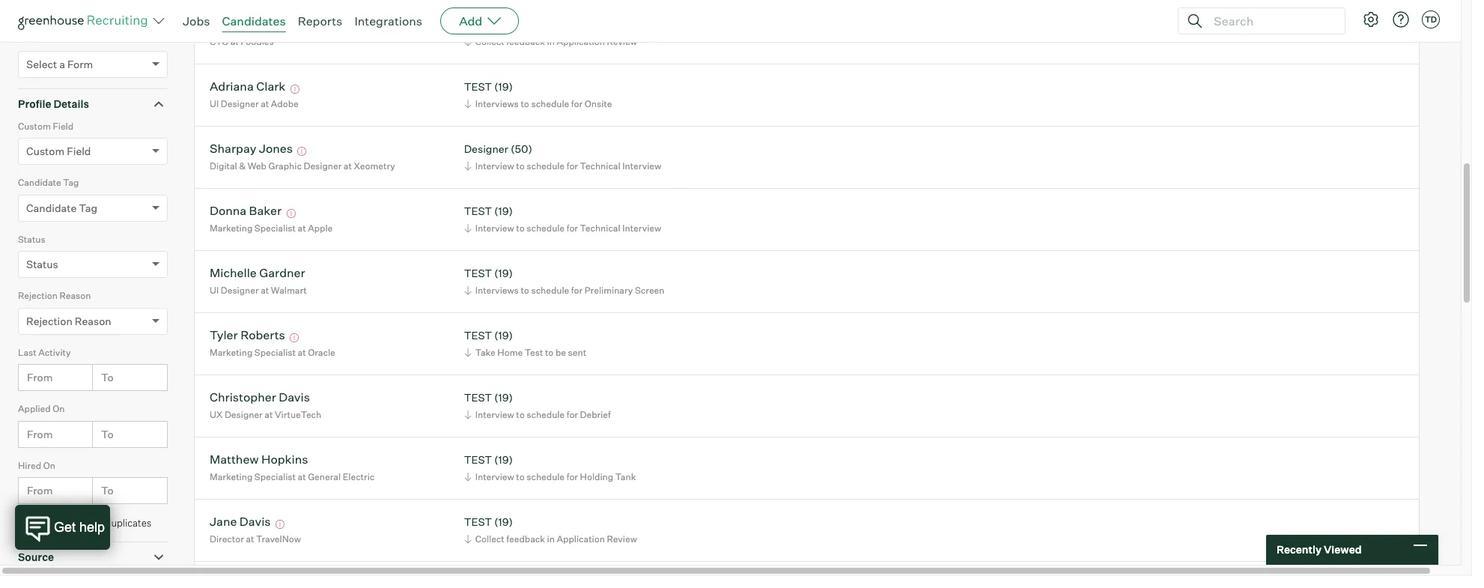 Task type: locate. For each thing, give the bounding box(es) containing it.
for left "onsite"
[[572, 98, 583, 109]]

1 vertical spatial form
[[67, 58, 93, 71]]

0 vertical spatial on
[[53, 403, 65, 414]]

1 collect from the top
[[476, 36, 505, 47]]

8 (19) from the top
[[495, 516, 513, 528]]

1 vertical spatial interview to schedule for technical interview link
[[462, 221, 665, 235]]

application up "onsite"
[[557, 36, 605, 47]]

activity
[[38, 347, 71, 358]]

0 vertical spatial custom
[[18, 120, 51, 132]]

1 specialist from the top
[[255, 222, 296, 234]]

to inside the test (19) interview to schedule for technical interview
[[516, 222, 525, 234]]

2 interviews from the top
[[476, 285, 519, 296]]

custom down the profile details on the top
[[26, 145, 65, 157]]

2 vertical spatial marketing
[[210, 471, 253, 482]]

1 collect feedback in application review link from the top
[[462, 34, 641, 49]]

test (19) collect feedback in application review down interview to schedule for holding tank link
[[464, 516, 637, 545]]

2 vertical spatial to
[[101, 484, 114, 497]]

1 vertical spatial davis
[[240, 514, 271, 529]]

marketing for tyler
[[210, 347, 253, 358]]

schedule inside the test (19) interview to schedule for technical interview
[[527, 222, 565, 234]]

for for test (19) interview to schedule for technical interview
[[567, 222, 578, 234]]

show
[[37, 517, 61, 529]]

candidate tag down custom field element
[[18, 177, 79, 188]]

review up "onsite"
[[607, 36, 637, 47]]

jobs
[[183, 13, 210, 28]]

0 vertical spatial tag
[[63, 177, 79, 188]]

1 vertical spatial rejection
[[26, 314, 73, 327]]

status
[[18, 234, 45, 245], [26, 258, 58, 271]]

marketing down donna
[[210, 222, 253, 234]]

test (19) collect feedback in application review for jane davis
[[464, 516, 637, 545]]

0 vertical spatial technical
[[580, 160, 621, 171]]

davis for christopher
[[279, 390, 310, 405]]

christopher davis link
[[210, 390, 310, 407]]

designer left (50)
[[464, 143, 509, 155]]

schedule inside test (19) interviews to schedule for onsite
[[531, 98, 570, 109]]

technical up the "preliminary"
[[580, 222, 621, 234]]

for up the test (19) interview to schedule for technical interview
[[567, 160, 578, 171]]

0 vertical spatial to
[[101, 371, 114, 384]]

3 from from the top
[[27, 484, 53, 497]]

test (19) interview to schedule for holding tank
[[464, 454, 636, 482]]

schedule inside test (19) interview to schedule for holding tank
[[527, 471, 565, 482]]

(19) inside test (19) interview to schedule for holding tank
[[495, 454, 513, 466]]

specialist down the hopkins
[[255, 471, 296, 482]]

feedback down "add" popup button
[[507, 36, 545, 47]]

to up (50)
[[521, 98, 530, 109]]

designer down christopher
[[225, 409, 263, 420]]

for for designer (50) interview to schedule for technical interview
[[567, 160, 578, 171]]

at down the clark
[[261, 98, 269, 109]]

matthew hopkins link
[[210, 452, 308, 469]]

rejection reason up activity
[[26, 314, 111, 327]]

designer inside designer (50) interview to schedule for technical interview
[[464, 143, 509, 155]]

for left the "preliminary"
[[572, 285, 583, 296]]

pending submission
[[37, 8, 127, 20]]

application
[[557, 36, 605, 47], [557, 533, 605, 545]]

form down pending submission option
[[18, 33, 40, 45]]

to inside test (19) interviews to schedule for preliminary screen
[[521, 285, 530, 296]]

ui designer at adobe
[[210, 98, 299, 109]]

on
[[53, 403, 65, 414], [43, 460, 55, 471]]

(19) up interview to schedule for holding tank link
[[495, 454, 513, 466]]

jobs link
[[183, 13, 210, 28]]

2 collect from the top
[[476, 533, 505, 545]]

designer
[[221, 98, 259, 109], [464, 143, 509, 155], [304, 160, 342, 171], [221, 285, 259, 296], [225, 409, 263, 420]]

for left holding
[[567, 471, 578, 482]]

1 vertical spatial custom
[[26, 145, 65, 157]]

schedule left holding
[[527, 471, 565, 482]]

at down christopher davis link
[[265, 409, 273, 420]]

1 application from the top
[[557, 36, 605, 47]]

test (19) interviews to schedule for preliminary screen
[[464, 267, 665, 296]]

2 specialist from the top
[[255, 347, 296, 358]]

custom field element
[[18, 119, 168, 175]]

schedule for test (19) interview to schedule for technical interview
[[527, 222, 565, 234]]

on right applied
[[53, 403, 65, 414]]

0 vertical spatial application
[[557, 36, 605, 47]]

tag up status element
[[79, 201, 97, 214]]

candidate tag
[[18, 177, 79, 188], [26, 201, 97, 214]]

1 technical from the top
[[580, 160, 621, 171]]

test inside the test (19) interview to schedule for technical interview
[[464, 205, 492, 218]]

configure image
[[1363, 10, 1381, 28]]

1 vertical spatial application
[[557, 533, 605, 545]]

technical for donna baker
[[580, 222, 621, 234]]

form element
[[18, 32, 168, 89]]

0 vertical spatial form
[[18, 33, 40, 45]]

interviews inside test (19) interviews to schedule for preliminary screen
[[476, 285, 519, 296]]

0 vertical spatial in
[[547, 36, 555, 47]]

1 horizontal spatial form
[[67, 58, 93, 71]]

onsite
[[585, 98, 612, 109]]

for inside the test (19) interview to schedule for technical interview
[[567, 222, 578, 234]]

davis inside christopher davis ux designer at virtuetech
[[279, 390, 310, 405]]

0 vertical spatial collect feedback in application review link
[[462, 34, 641, 49]]

technical down "onsite"
[[580, 160, 621, 171]]

interviews up (50)
[[476, 98, 519, 109]]

schedule down (50)
[[527, 160, 565, 171]]

to for test (19) interview to schedule for technical interview
[[516, 222, 525, 234]]

to down the interview to schedule for debrief link
[[516, 471, 525, 482]]

donna baker link
[[210, 203, 282, 221]]

0 vertical spatial review
[[607, 36, 637, 47]]

feedback down interview to schedule for holding tank link
[[507, 533, 545, 545]]

on right hired
[[43, 460, 55, 471]]

in
[[547, 36, 555, 47], [547, 533, 555, 545]]

test
[[525, 347, 543, 358]]

specialist down baker
[[255, 222, 296, 234]]

5 (19) from the top
[[495, 329, 513, 342]]

feedback for jane davis
[[507, 533, 545, 545]]

3 specialist from the top
[[255, 471, 296, 482]]

2 technical from the top
[[580, 222, 621, 234]]

at inside matthew hopkins marketing specialist at general electric
[[298, 471, 306, 482]]

collect
[[476, 36, 505, 47], [476, 533, 505, 545]]

custom down "profile" at the left top of the page
[[18, 120, 51, 132]]

add button
[[441, 7, 519, 34]]

for inside test (19) interview to schedule for debrief
[[567, 409, 578, 420]]

2 in from the top
[[547, 533, 555, 545]]

for inside designer (50) interview to schedule for technical interview
[[567, 160, 578, 171]]

tag down custom field element
[[63, 177, 79, 188]]

in for garcia
[[547, 36, 555, 47]]

1 marketing from the top
[[210, 222, 253, 234]]

sent
[[568, 347, 587, 358]]

at left general
[[298, 471, 306, 482]]

1 vertical spatial collect feedback in application review link
[[462, 532, 641, 546]]

sharpay jones has been in technical interview for more than 14 days image
[[296, 147, 309, 156]]

td button
[[1423, 10, 1441, 28]]

(19)
[[495, 18, 513, 31], [495, 80, 513, 93], [495, 205, 513, 218], [495, 267, 513, 280], [495, 329, 513, 342], [495, 391, 513, 404], [495, 454, 513, 466], [495, 516, 513, 528]]

status down candidate tag element
[[18, 234, 45, 245]]

3 (19) from the top
[[495, 205, 513, 218]]

integrations
[[355, 13, 423, 28]]

0 vertical spatial field
[[53, 120, 74, 132]]

1 vertical spatial on
[[43, 460, 55, 471]]

1 vertical spatial ui
[[210, 285, 219, 296]]

0 vertical spatial reason
[[60, 290, 91, 301]]

0 vertical spatial custom field
[[18, 120, 74, 132]]

7 test from the top
[[464, 454, 492, 466]]

to down (50)
[[516, 160, 525, 171]]

1 vertical spatial custom field
[[26, 145, 91, 157]]

to up test (19) take home test to be sent
[[521, 285, 530, 296]]

(19) down interview to schedule for holding tank link
[[495, 516, 513, 528]]

1 vertical spatial to
[[101, 428, 114, 440]]

2 (19) from the top
[[495, 80, 513, 93]]

(19) inside test (19) interviews to schedule for preliminary screen
[[495, 267, 513, 280]]

2 application from the top
[[557, 533, 605, 545]]

test inside test (19) take home test to be sent
[[464, 329, 492, 342]]

reports link
[[298, 13, 343, 28]]

designer down michelle
[[221, 285, 259, 296]]

review down tank
[[607, 533, 637, 545]]

7 (19) from the top
[[495, 454, 513, 466]]

(19) inside test (19) take home test to be sent
[[495, 329, 513, 342]]

1 horizontal spatial davis
[[279, 390, 310, 405]]

to inside test (19) interviews to schedule for onsite
[[521, 98, 530, 109]]

greenhouse recruiting image
[[18, 12, 153, 30]]

1 vertical spatial feedback
[[507, 533, 545, 545]]

1 in from the top
[[547, 36, 555, 47]]

in down interview to schedule for holding tank link
[[547, 533, 555, 545]]

to up test (19) interviews to schedule for preliminary screen
[[516, 222, 525, 234]]

for for test (19) interview to schedule for debrief
[[567, 409, 578, 420]]

2 feedback from the top
[[507, 533, 545, 545]]

at down tyler roberts has been in take home test for more than 7 days icon
[[298, 347, 306, 358]]

5 test from the top
[[464, 329, 492, 342]]

(19) right add
[[495, 18, 513, 31]]

at inside michelle gardner ui designer at walmart
[[261, 285, 269, 296]]

interviews up test (19) take home test to be sent
[[476, 285, 519, 296]]

davis up director at travelnow on the bottom left of the page
[[240, 514, 271, 529]]

0 vertical spatial candidate tag
[[18, 177, 79, 188]]

interviews to schedule for onsite link
[[462, 97, 616, 111]]

christopher
[[210, 390, 276, 405]]

test inside test (19) interviews to schedule for preliminary screen
[[464, 267, 492, 280]]

for left debrief
[[567, 409, 578, 420]]

general
[[308, 471, 341, 482]]

jones
[[259, 141, 293, 156]]

from for hired
[[27, 484, 53, 497]]

(19) up interviews to schedule for preliminary screen link
[[495, 267, 513, 280]]

form right a
[[67, 58, 93, 71]]

donna baker
[[210, 203, 282, 218]]

to for test (19) interview to schedule for debrief
[[516, 409, 525, 420]]

at right cto
[[231, 36, 239, 47]]

1 to from the top
[[101, 371, 114, 384]]

for inside test (19) interviews to schedule for preliminary screen
[[572, 285, 583, 296]]

for inside test (19) interview to schedule for holding tank
[[567, 471, 578, 482]]

interviews inside test (19) interviews to schedule for onsite
[[476, 98, 519, 109]]

interview inside test (19) interview to schedule for holding tank
[[476, 471, 514, 482]]

jane davis has been in application review for more than 5 days image
[[274, 520, 287, 529]]

interview to schedule for technical interview link up test (19) interviews to schedule for preliminary screen
[[462, 221, 665, 235]]

to for last activity
[[101, 371, 114, 384]]

schedule for test (19) interview to schedule for holding tank
[[527, 471, 565, 482]]

1 vertical spatial specialist
[[255, 347, 296, 358]]

tag
[[63, 177, 79, 188], [79, 201, 97, 214]]

6 test from the top
[[464, 391, 492, 404]]

schedule inside designer (50) interview to schedule for technical interview
[[527, 160, 565, 171]]

collect feedback in application review link
[[462, 34, 641, 49], [462, 532, 641, 546]]

1 ui from the top
[[210, 98, 219, 109]]

1 vertical spatial in
[[547, 533, 555, 545]]

davis
[[279, 390, 310, 405], [240, 514, 271, 529]]

schedule left the "preliminary"
[[531, 285, 570, 296]]

(19) for interviews to schedule for onsite
[[495, 80, 513, 93]]

(19) up the interview to schedule for debrief link
[[495, 391, 513, 404]]

status element
[[18, 232, 168, 289]]

davis for jane
[[240, 514, 271, 529]]

(19) for interviews to schedule for preliminary screen
[[495, 267, 513, 280]]

0 vertical spatial davis
[[279, 390, 310, 405]]

schedule for test (19) interview to schedule for debrief
[[527, 409, 565, 420]]

test inside test (19) interviews to schedule for onsite
[[464, 80, 492, 93]]

test (19) collect feedback in application review up test (19) interviews to schedule for onsite
[[464, 18, 637, 47]]

specialist for donna baker
[[255, 222, 296, 234]]

0 vertical spatial from
[[27, 371, 53, 384]]

(19) for interview to schedule for holding tank
[[495, 454, 513, 466]]

test (19) interview to schedule for debrief
[[464, 391, 611, 420]]

1 vertical spatial interviews
[[476, 285, 519, 296]]

marketing specialist at oracle
[[210, 347, 335, 358]]

designer inside christopher davis ux designer at virtuetech
[[225, 409, 263, 420]]

for up test (19) interviews to schedule for preliminary screen
[[567, 222, 578, 234]]

0 vertical spatial rejection reason
[[18, 290, 91, 301]]

2 vertical spatial specialist
[[255, 471, 296, 482]]

2 collect feedback in application review link from the top
[[462, 532, 641, 546]]

interviews for test (19) interviews to schedule for preliminary screen
[[476, 285, 519, 296]]

field
[[53, 120, 74, 132], [67, 145, 91, 157]]

1 vertical spatial technical
[[580, 222, 621, 234]]

2 test from the top
[[464, 80, 492, 93]]

from for last
[[27, 371, 53, 384]]

1 interviews from the top
[[476, 98, 519, 109]]

schedule for designer (50) interview to schedule for technical interview
[[527, 160, 565, 171]]

1 vertical spatial from
[[27, 428, 53, 440]]

td button
[[1420, 7, 1444, 31]]

interview to schedule for technical interview link for sharpay jones
[[462, 159, 665, 173]]

interview
[[476, 160, 514, 171], [623, 160, 662, 171], [476, 222, 514, 234], [623, 222, 662, 234], [476, 409, 514, 420], [476, 471, 514, 482]]

from down applied on
[[27, 428, 53, 440]]

application down holding
[[557, 533, 605, 545]]

collect for michael garcia
[[476, 36, 505, 47]]

to inside test (19) interview to schedule for debrief
[[516, 409, 525, 420]]

2 ui from the top
[[210, 285, 219, 296]]

last
[[18, 347, 36, 358]]

4 (19) from the top
[[495, 267, 513, 280]]

davis up virtuetech
[[279, 390, 310, 405]]

collect feedback in application review link up test (19) interviews to schedule for onsite
[[462, 34, 641, 49]]

review for garcia
[[607, 36, 637, 47]]

candidate down custom field element
[[18, 177, 61, 188]]

ui down michelle
[[210, 285, 219, 296]]

Search text field
[[1211, 10, 1332, 32]]

2 from from the top
[[27, 428, 53, 440]]

schedule left debrief
[[527, 409, 565, 420]]

1 vertical spatial status
[[26, 258, 58, 271]]

interviews
[[476, 98, 519, 109], [476, 285, 519, 296]]

test inside test (19) interview to schedule for debrief
[[464, 391, 492, 404]]

for
[[572, 98, 583, 109], [567, 160, 578, 171], [567, 222, 578, 234], [572, 285, 583, 296], [567, 409, 578, 420], [567, 471, 578, 482]]

to left 'be'
[[545, 347, 554, 358]]

2 test (19) collect feedback in application review from the top
[[464, 516, 637, 545]]

2 vertical spatial from
[[27, 484, 53, 497]]

2 marketing from the top
[[210, 347, 253, 358]]

from down last activity
[[27, 371, 53, 384]]

donna
[[210, 203, 247, 218]]

schedule
[[531, 98, 570, 109], [527, 160, 565, 171], [527, 222, 565, 234], [531, 285, 570, 296], [527, 409, 565, 420], [527, 471, 565, 482]]

marketing down tyler
[[210, 347, 253, 358]]

1 from from the top
[[27, 371, 53, 384]]

technical inside the test (19) interview to schedule for technical interview
[[580, 222, 621, 234]]

1 vertical spatial review
[[607, 533, 637, 545]]

matthew
[[210, 452, 259, 467]]

candidate tag up status element
[[26, 201, 97, 214]]

rejection reason down status element
[[18, 290, 91, 301]]

td
[[1426, 14, 1438, 25]]

2 to from the top
[[101, 428, 114, 440]]

1 vertical spatial test (19) collect feedback in application review
[[464, 516, 637, 545]]

test for interview to schedule for technical interview
[[464, 205, 492, 218]]

adriana
[[210, 79, 254, 94]]

schedule left "onsite"
[[531, 98, 570, 109]]

interview to schedule for debrief link
[[462, 407, 615, 422]]

adriana clark has been in onsite for more than 21 days image
[[288, 85, 302, 94]]

4 test from the top
[[464, 267, 492, 280]]

rejection
[[18, 290, 58, 301], [26, 314, 73, 327]]

0 vertical spatial feedback
[[507, 36, 545, 47]]

michael
[[210, 17, 254, 32]]

to
[[101, 371, 114, 384], [101, 428, 114, 440], [101, 484, 114, 497]]

designer down sharpay jones has been in technical interview for more than 14 days icon
[[304, 160, 342, 171]]

3 to from the top
[[101, 484, 114, 497]]

hired
[[18, 460, 41, 471]]

sharpay jones link
[[210, 141, 293, 158]]

(19) up interviews to schedule for onsite link
[[495, 80, 513, 93]]

travelnow
[[256, 533, 301, 545]]

ui down adriana
[[210, 98, 219, 109]]

at down michelle gardner link
[[261, 285, 269, 296]]

interview inside test (19) interview to schedule for debrief
[[476, 409, 514, 420]]

6 (19) from the top
[[495, 391, 513, 404]]

technical inside designer (50) interview to schedule for technical interview
[[580, 160, 621, 171]]

for for test (19) interviews to schedule for preliminary screen
[[572, 285, 583, 296]]

(19) inside test (19) interviews to schedule for onsite
[[495, 80, 513, 93]]

(19) inside the test (19) interview to schedule for technical interview
[[495, 205, 513, 218]]

status up rejection reason element
[[26, 258, 58, 271]]

3 marketing from the top
[[210, 471, 253, 482]]

1 test (19) collect feedback in application review from the top
[[464, 18, 637, 47]]

schedule inside test (19) interview to schedule for debrief
[[527, 409, 565, 420]]

3 test from the top
[[464, 205, 492, 218]]

home
[[498, 347, 523, 358]]

0 vertical spatial ui
[[210, 98, 219, 109]]

0 vertical spatial interviews
[[476, 98, 519, 109]]

0 vertical spatial rejection
[[18, 290, 58, 301]]

1 interview to schedule for technical interview link from the top
[[462, 159, 665, 173]]

0 vertical spatial interview to schedule for technical interview link
[[462, 159, 665, 173]]

oracle
[[308, 347, 335, 358]]

donna baker has been in technical interview for more than 14 days image
[[284, 209, 298, 218]]

collect feedback in application review link down interview to schedule for holding tank link
[[462, 532, 641, 546]]

at
[[231, 36, 239, 47], [261, 98, 269, 109], [344, 160, 352, 171], [298, 222, 306, 234], [261, 285, 269, 296], [298, 347, 306, 358], [265, 409, 273, 420], [298, 471, 306, 482], [246, 533, 254, 545]]

1 review from the top
[[607, 36, 637, 47]]

1 feedback from the top
[[507, 36, 545, 47]]

(19) inside test (19) interview to schedule for debrief
[[495, 391, 513, 404]]

to up test (19) interview to schedule for holding tank
[[516, 409, 525, 420]]

2 review from the top
[[607, 533, 637, 545]]

to
[[521, 98, 530, 109], [516, 160, 525, 171], [516, 222, 525, 234], [521, 285, 530, 296], [545, 347, 554, 358], [516, 409, 525, 420], [516, 471, 525, 482]]

in up test (19) interviews to schedule for onsite
[[547, 36, 555, 47]]

interview to schedule for technical interview link down (50)
[[462, 159, 665, 173]]

interview to schedule for technical interview link for donna baker
[[462, 221, 665, 235]]

test inside test (19) interview to schedule for holding tank
[[464, 454, 492, 466]]

recently
[[1277, 543, 1322, 556]]

0 horizontal spatial davis
[[240, 514, 271, 529]]

michelle gardner link
[[210, 266, 305, 283]]

marketing down matthew
[[210, 471, 253, 482]]

specialist down the roberts
[[255, 347, 296, 358]]

schedule inside test (19) interviews to schedule for preliminary screen
[[531, 285, 570, 296]]

2 interview to schedule for technical interview link from the top
[[462, 221, 665, 235]]

Pending submission checkbox
[[21, 8, 31, 17]]

marketing for donna
[[210, 222, 253, 234]]

digital & web graphic designer at xeometry
[[210, 160, 395, 171]]

to for test (19) interviews to schedule for preliminary screen
[[521, 285, 530, 296]]

1 vertical spatial marketing
[[210, 347, 253, 358]]

1 vertical spatial collect
[[476, 533, 505, 545]]

schedule up test (19) interviews to schedule for preliminary screen
[[527, 222, 565, 234]]

0 vertical spatial test (19) collect feedback in application review
[[464, 18, 637, 47]]

custom field
[[18, 120, 74, 132], [26, 145, 91, 157]]

application for michael garcia
[[557, 36, 605, 47]]

0 vertical spatial collect
[[476, 36, 505, 47]]

from down the hired on
[[27, 484, 53, 497]]

jane
[[210, 514, 237, 529]]

(19) up home
[[495, 329, 513, 342]]

cto
[[210, 36, 229, 47]]

to inside designer (50) interview to schedule for technical interview
[[516, 160, 525, 171]]

(19) down (50)
[[495, 205, 513, 218]]

test (19) take home test to be sent
[[464, 329, 587, 358]]

0 vertical spatial marketing
[[210, 222, 253, 234]]

0 vertical spatial specialist
[[255, 222, 296, 234]]

to inside test (19) interview to schedule for holding tank
[[516, 471, 525, 482]]

test for take home test to be sent
[[464, 329, 492, 342]]

1 vertical spatial field
[[67, 145, 91, 157]]

candidate up status element
[[26, 201, 77, 214]]

for inside test (19) interviews to schedule for onsite
[[572, 98, 583, 109]]

matthew hopkins marketing specialist at general electric
[[210, 452, 375, 482]]



Task type: vqa. For each thing, say whether or not it's contained in the screenshot.


Task type: describe. For each thing, give the bounding box(es) containing it.
interview to schedule for holding tank link
[[462, 470, 640, 484]]

(50)
[[511, 143, 533, 155]]

designer down the "adriana clark" link
[[221, 98, 259, 109]]

Show potential duplicates checkbox
[[21, 517, 31, 527]]

tyler roberts
[[210, 328, 285, 343]]

test (19) interview to schedule for technical interview
[[464, 205, 662, 234]]

test for interview to schedule for debrief
[[464, 391, 492, 404]]

garcia
[[256, 17, 293, 32]]

to for hired on
[[101, 484, 114, 497]]

graphic
[[269, 160, 302, 171]]

duplicates
[[105, 517, 152, 529]]

jane davis link
[[210, 514, 271, 531]]

at down the donna baker has been in technical interview for more than 14 days 'icon'
[[298, 222, 306, 234]]

electric
[[343, 471, 375, 482]]

interview for test (19) interview to schedule for debrief
[[476, 409, 514, 420]]

review for davis
[[607, 533, 637, 545]]

applied on
[[18, 403, 65, 414]]

specialist for tyler roberts
[[255, 347, 296, 358]]

candidate tag element
[[18, 175, 168, 232]]

xeometry
[[354, 160, 395, 171]]

jane davis
[[210, 514, 271, 529]]

virtuetech
[[275, 409, 322, 420]]

collect feedback in application review link for jane davis
[[462, 532, 641, 546]]

0 vertical spatial candidate
[[18, 177, 61, 188]]

screen
[[635, 285, 665, 296]]

ui inside michelle gardner ui designer at walmart
[[210, 285, 219, 296]]

schedule for test (19) interviews to schedule for onsite
[[531, 98, 570, 109]]

michael garcia
[[210, 17, 293, 32]]

gardner
[[259, 266, 305, 280]]

profile
[[18, 98, 51, 110]]

1 vertical spatial rejection reason
[[26, 314, 111, 327]]

to for applied on
[[101, 428, 114, 440]]

walmart
[[271, 285, 307, 296]]

interviews for test (19) interviews to schedule for onsite
[[476, 98, 519, 109]]

digital
[[210, 160, 237, 171]]

for for test (19) interviews to schedule for onsite
[[572, 98, 583, 109]]

8 test from the top
[[464, 516, 492, 528]]

marketing inside matthew hopkins marketing specialist at general electric
[[210, 471, 253, 482]]

preliminary
[[585, 285, 633, 296]]

1 (19) from the top
[[495, 18, 513, 31]]

a
[[59, 58, 65, 71]]

to for designer (50) interview to schedule for technical interview
[[516, 160, 525, 171]]

take home test to be sent link
[[462, 345, 590, 360]]

on for hired on
[[43, 460, 55, 471]]

0 vertical spatial status
[[18, 234, 45, 245]]

0 horizontal spatial form
[[18, 33, 40, 45]]

test (19) interviews to schedule for onsite
[[464, 80, 612, 109]]

application for jane davis
[[557, 533, 605, 545]]

1 test from the top
[[464, 18, 492, 31]]

hired on
[[18, 460, 55, 471]]

recently viewed
[[1277, 543, 1362, 556]]

christopher davis ux designer at virtuetech
[[210, 390, 322, 420]]

take
[[476, 347, 496, 358]]

source
[[18, 550, 54, 563]]

tyler roberts has been in take home test for more than 7 days image
[[288, 334, 301, 343]]

interview for designer (50) interview to schedule for technical interview
[[476, 160, 514, 171]]

interviews to schedule for preliminary screen link
[[462, 283, 669, 297]]

submission
[[76, 8, 127, 20]]

designer inside michelle gardner ui designer at walmart
[[221, 285, 259, 296]]

for for test (19) interview to schedule for holding tank
[[567, 471, 578, 482]]

1 vertical spatial reason
[[75, 314, 111, 327]]

add
[[459, 13, 483, 28]]

roberts
[[241, 328, 285, 343]]

clark
[[256, 79, 286, 94]]

sharpay
[[210, 141, 257, 156]]

be
[[556, 347, 566, 358]]

candidates
[[222, 13, 286, 28]]

director
[[210, 533, 244, 545]]

tyler roberts link
[[210, 328, 285, 345]]

michelle
[[210, 266, 257, 280]]

1 vertical spatial candidate
[[26, 201, 77, 214]]

adriana clark link
[[210, 79, 286, 96]]

interview for test (19) interview to schedule for holding tank
[[476, 471, 514, 482]]

interview for test (19) interview to schedule for technical interview
[[476, 222, 514, 234]]

at inside christopher davis ux designer at virtuetech
[[265, 409, 273, 420]]

web
[[248, 160, 267, 171]]

tyler
[[210, 328, 238, 343]]

adobe
[[271, 98, 299, 109]]

candidates link
[[222, 13, 286, 28]]

test for interviews to schedule for preliminary screen
[[464, 267, 492, 280]]

at down jane davis link
[[246, 533, 254, 545]]

baker
[[249, 203, 282, 218]]

apple
[[308, 222, 333, 234]]

hopkins
[[261, 452, 308, 467]]

(19) for take home test to be sent
[[495, 329, 513, 342]]

test for interviews to schedule for onsite
[[464, 80, 492, 93]]

sharpay jones
[[210, 141, 293, 156]]

test (19) collect feedback in application review for michael garcia
[[464, 18, 637, 47]]

reports
[[298, 13, 343, 28]]

on for applied on
[[53, 403, 65, 414]]

1 vertical spatial tag
[[79, 201, 97, 214]]

&
[[239, 160, 246, 171]]

collect for jane davis
[[476, 533, 505, 545]]

cto at foodies
[[210, 36, 274, 47]]

details
[[53, 98, 89, 110]]

rejection reason element
[[18, 289, 168, 345]]

holding
[[580, 471, 614, 482]]

1 vertical spatial candidate tag
[[26, 201, 97, 214]]

technical for sharpay jones
[[580, 160, 621, 171]]

pending
[[37, 8, 73, 20]]

michael garcia has been in application review for more than 5 days image
[[295, 23, 309, 32]]

profile details
[[18, 98, 89, 110]]

to for test (19) interviews to schedule for onsite
[[521, 98, 530, 109]]

schedule for test (19) interviews to schedule for preliminary screen
[[531, 285, 570, 296]]

select
[[26, 58, 57, 71]]

(19) for interview to schedule for technical interview
[[495, 205, 513, 218]]

michelle gardner ui designer at walmart
[[210, 266, 307, 296]]

(19) for interview to schedule for debrief
[[495, 391, 513, 404]]

to for test (19) interview to schedule for holding tank
[[516, 471, 525, 482]]

adriana clark
[[210, 79, 286, 94]]

marketing specialist at apple
[[210, 222, 333, 234]]

feedback for michael garcia
[[507, 36, 545, 47]]

michael garcia link
[[210, 17, 293, 34]]

viewed
[[1325, 543, 1362, 556]]

potential
[[64, 517, 103, 529]]

designer (50) interview to schedule for technical interview
[[464, 143, 662, 171]]

specialist inside matthew hopkins marketing specialist at general electric
[[255, 471, 296, 482]]

in for davis
[[547, 533, 555, 545]]

ux
[[210, 409, 223, 420]]

from for applied
[[27, 428, 53, 440]]

at left xeometry
[[344, 160, 352, 171]]

to inside test (19) take home test to be sent
[[545, 347, 554, 358]]

tank
[[616, 471, 636, 482]]

foodies
[[241, 36, 274, 47]]

test for interview to schedule for holding tank
[[464, 454, 492, 466]]

collect feedback in application review link for michael garcia
[[462, 34, 641, 49]]



